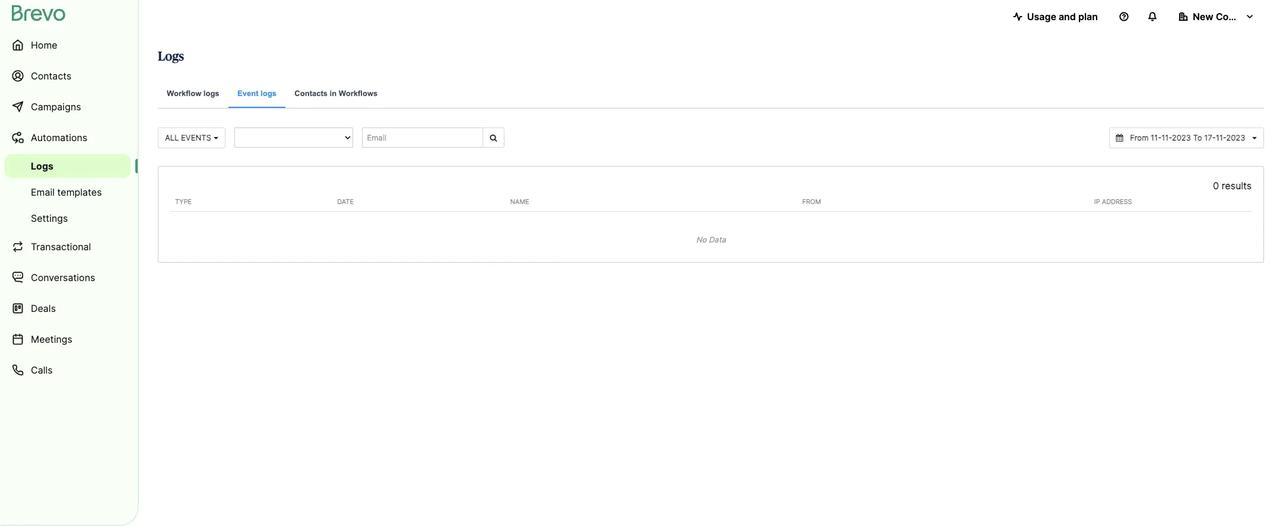 Task type: locate. For each thing, give the bounding box(es) containing it.
0 horizontal spatial logs
[[31, 160, 53, 172]]

workflow logs link
[[158, 81, 228, 109]]

and
[[1059, 11, 1076, 23]]

settings
[[31, 212, 68, 224]]

1 logs from the left
[[203, 89, 219, 98]]

logs right event
[[261, 89, 276, 98]]

contacts link
[[5, 62, 131, 90]]

event
[[237, 89, 258, 98]]

1 horizontal spatial contacts
[[295, 89, 328, 98]]

2 logs from the left
[[261, 89, 276, 98]]

logs
[[203, 89, 219, 98], [261, 89, 276, 98]]

logs up email
[[31, 160, 53, 172]]

1 vertical spatial contacts
[[295, 89, 328, 98]]

None text field
[[1125, 132, 1250, 143]]

events
[[181, 133, 211, 142]]

logs right workflow
[[203, 89, 219, 98]]

1 horizontal spatial logs
[[261, 89, 276, 98]]

new company
[[1193, 11, 1260, 23]]

logs
[[158, 50, 184, 63], [31, 160, 53, 172]]

workflows
[[339, 89, 378, 98]]

1 vertical spatial logs
[[31, 160, 53, 172]]

0 vertical spatial contacts
[[31, 70, 71, 82]]

workflow logs
[[167, 89, 219, 98]]

calendar image
[[1116, 134, 1123, 142]]

deals
[[31, 303, 56, 315]]

deals link
[[5, 294, 131, 323]]

transactional
[[31, 241, 91, 253]]

automations link
[[5, 123, 131, 152]]

contacts
[[31, 70, 71, 82], [295, 89, 328, 98]]

settings link
[[5, 207, 131, 230]]

data
[[709, 235, 726, 245]]

1 horizontal spatial logs
[[158, 50, 184, 63]]

contacts left in
[[295, 89, 328, 98]]

from
[[802, 197, 821, 206]]

contacts in workflows link
[[286, 81, 386, 109]]

new company button
[[1169, 5, 1264, 28]]

ip address
[[1094, 197, 1132, 206]]

automations
[[31, 132, 87, 144]]

company
[[1216, 11, 1260, 23]]

logs up workflow
[[158, 50, 184, 63]]

results
[[1222, 180, 1252, 191]]

all events button
[[158, 128, 225, 148]]

contacts up 'campaigns'
[[31, 70, 71, 82]]

home
[[31, 39, 57, 51]]

email templates
[[31, 186, 102, 198]]

meetings link
[[5, 325, 131, 354]]

0 horizontal spatial contacts
[[31, 70, 71, 82]]

contacts in workflows
[[295, 89, 378, 98]]

0 horizontal spatial logs
[[203, 89, 219, 98]]

calls link
[[5, 356, 131, 385]]



Task type: describe. For each thing, give the bounding box(es) containing it.
search image
[[490, 134, 497, 142]]

logs link
[[5, 154, 131, 178]]

name
[[510, 197, 529, 206]]

event logs
[[237, 89, 276, 98]]

ip
[[1094, 197, 1100, 206]]

home link
[[5, 31, 131, 59]]

meetings
[[31, 334, 72, 345]]

0
[[1213, 180, 1219, 191]]

all
[[165, 133, 179, 142]]

usage and plan
[[1027, 11, 1098, 23]]

Email search field
[[362, 128, 483, 148]]

no data
[[696, 235, 726, 245]]

usage
[[1027, 11, 1056, 23]]

event logs link
[[229, 81, 285, 108]]

calls
[[31, 364, 53, 376]]

workflow
[[167, 89, 201, 98]]

in
[[330, 89, 337, 98]]

email templates link
[[5, 180, 131, 204]]

0  results
[[1213, 180, 1252, 191]]

campaigns
[[31, 101, 81, 113]]

new
[[1193, 11, 1213, 23]]

address
[[1102, 197, 1132, 206]]

no
[[696, 235, 707, 245]]

campaigns link
[[5, 93, 131, 121]]

templates
[[57, 186, 102, 198]]

plan
[[1078, 11, 1098, 23]]

conversations
[[31, 272, 95, 284]]

logs for event logs
[[261, 89, 276, 98]]

contacts for contacts
[[31, 70, 71, 82]]

transactional link
[[5, 233, 131, 261]]

date
[[337, 197, 354, 206]]

contacts for contacts in workflows
[[295, 89, 328, 98]]

logs for workflow logs
[[203, 89, 219, 98]]

usage and plan button
[[1003, 5, 1107, 28]]

all events
[[165, 133, 213, 142]]

type
[[175, 197, 192, 206]]

0 vertical spatial logs
[[158, 50, 184, 63]]

conversations link
[[5, 263, 131, 292]]

email
[[31, 186, 55, 198]]



Task type: vqa. For each thing, say whether or not it's contained in the screenshot.
'From'
yes



